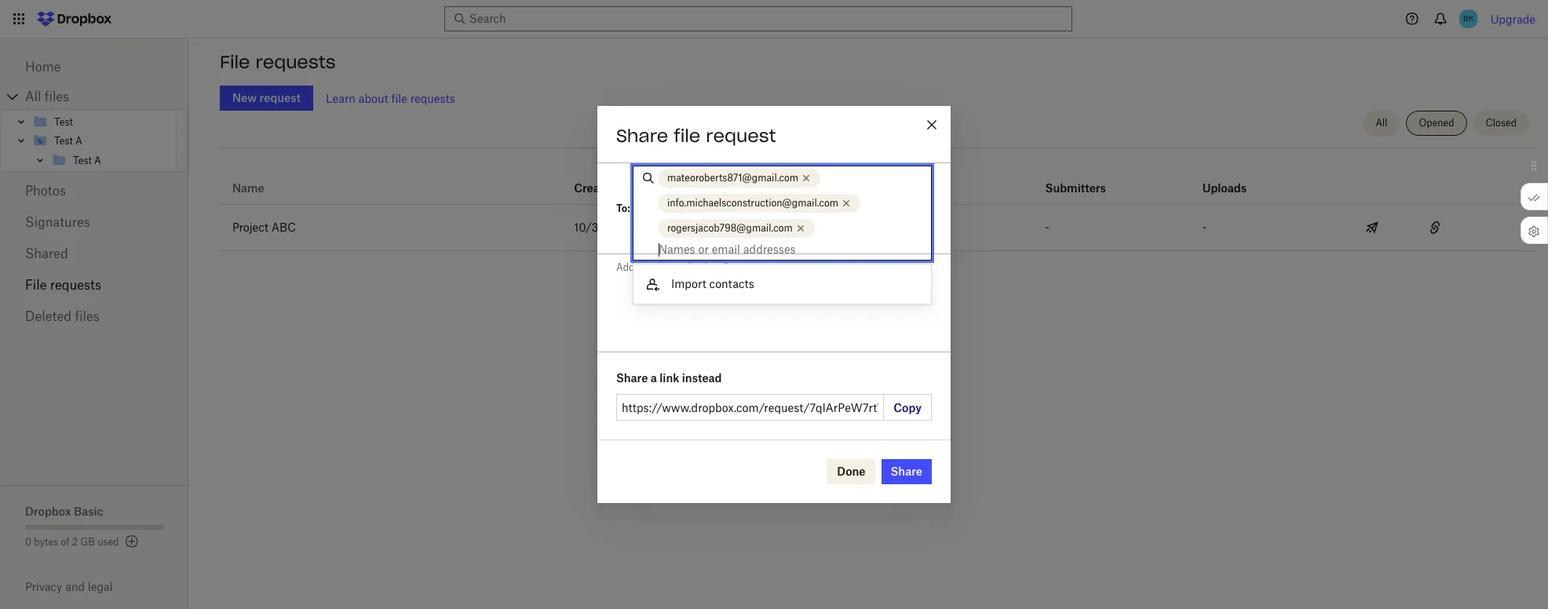 Task type: describe. For each thing, give the bounding box(es) containing it.
bytes
[[34, 536, 58, 548]]

send email image
[[1363, 218, 1382, 237]]

all files
[[25, 89, 69, 104]]

test inside test link
[[54, 116, 73, 128]]

file requests link
[[25, 269, 163, 301]]

created
[[574, 181, 618, 195]]

10/31/2023
[[574, 221, 637, 234]]

signatures
[[25, 214, 90, 230]]

gb
[[80, 536, 95, 548]]

a for top test a link
[[75, 135, 82, 146]]

all for all files
[[25, 89, 41, 104]]

dropbox basic
[[25, 505, 103, 518]]

project
[[232, 221, 269, 234]]

upgrade link
[[1491, 12, 1536, 26]]

info.michaelsconstruction@gmail.com
[[668, 197, 839, 209]]

import contacts option
[[634, 271, 932, 298]]

privacy
[[25, 580, 62, 594]]

import contacts
[[672, 277, 755, 291]]

link
[[660, 372, 680, 385]]

copy link image
[[1426, 218, 1445, 237]]

basic
[[74, 505, 103, 518]]

about
[[359, 92, 389, 105]]

upgrade
[[1491, 12, 1536, 26]]

share button
[[882, 459, 932, 485]]

copy link
[[885, 394, 932, 421]]

a
[[651, 372, 657, 385]]

row containing project abc
[[220, 205, 1536, 251]]

all for all
[[1376, 117, 1388, 129]]

test a for top test a link
[[54, 135, 82, 146]]

test link
[[32, 112, 174, 131]]

global header element
[[0, 0, 1549, 38]]

photos link
[[25, 175, 163, 207]]

opened
[[1420, 117, 1455, 129]]

name
[[232, 181, 265, 195]]

2 column header from the left
[[1046, 160, 1109, 198]]

share inside button
[[891, 465, 923, 478]]

2
[[72, 536, 78, 548]]

1 horizontal spatial file
[[220, 51, 250, 73]]

privacy and legal
[[25, 580, 113, 594]]

created button
[[574, 179, 618, 198]]

0 vertical spatial file requests
[[220, 51, 336, 73]]

used
[[98, 536, 119, 548]]

get more space image
[[122, 533, 141, 551]]

table containing name
[[220, 154, 1536, 251]]

test a for the bottom test a link
[[73, 154, 101, 166]]

home
[[25, 59, 61, 75]]

opened button
[[1407, 111, 1468, 136]]

request
[[706, 125, 776, 147]]

deleted files
[[25, 309, 100, 324]]

info.michaelsconstruction@gmail.com button
[[658, 194, 861, 213]]

deleted files link
[[25, 301, 163, 332]]

test for the bottom test a link
[[73, 154, 92, 166]]

0
[[25, 536, 31, 548]]

learn about file requests
[[326, 92, 455, 105]]

learn
[[326, 92, 356, 105]]

dropbox logo - go to the homepage image
[[31, 6, 117, 31]]

done
[[838, 465, 866, 478]]



Task type: vqa. For each thing, say whether or not it's contained in the screenshot.
.docx
no



Task type: locate. For each thing, give the bounding box(es) containing it.
1 column header from the left
[[810, 160, 904, 198]]

requests up learn
[[256, 51, 336, 73]]

3 column header from the left
[[1203, 160, 1266, 198]]

share file request dialog
[[598, 106, 951, 503]]

deleted
[[25, 309, 72, 324]]

test down test link
[[54, 135, 73, 146]]

photos
[[25, 183, 66, 199]]

1 - from the left
[[810, 221, 815, 234]]

file inside dialog
[[674, 125, 701, 147]]

mateoroberts871@gmail.com button
[[658, 169, 821, 188]]

0 horizontal spatial file
[[392, 92, 408, 105]]

share right done
[[891, 465, 923, 478]]

test for top test a link
[[54, 135, 73, 146]]

Contact input text field
[[659, 241, 924, 258]]

1 horizontal spatial a
[[94, 154, 101, 166]]

share for share file request
[[617, 125, 669, 147]]

0 vertical spatial test
[[54, 116, 73, 128]]

share left a
[[617, 372, 648, 385]]

share up created
[[617, 125, 669, 147]]

table
[[220, 154, 1536, 251]]

copy
[[894, 401, 922, 415]]

files
[[45, 89, 69, 104], [75, 309, 100, 324]]

row containing name
[[220, 154, 1536, 205]]

dropbox
[[25, 505, 71, 518]]

0 vertical spatial test a
[[54, 135, 82, 146]]

0 vertical spatial test a link
[[32, 131, 174, 150]]

0 vertical spatial share
[[617, 125, 669, 147]]

test down 'all files'
[[54, 116, 73, 128]]

1 horizontal spatial files
[[75, 309, 100, 324]]

0 vertical spatial file
[[392, 92, 408, 105]]

1 vertical spatial a
[[94, 154, 101, 166]]

closed button
[[1474, 111, 1530, 136]]

row
[[220, 154, 1536, 205], [220, 205, 1536, 251]]

share file request
[[617, 125, 776, 147]]

legal
[[88, 580, 113, 594]]

1 horizontal spatial file
[[674, 125, 701, 147]]

test a
[[54, 135, 82, 146], [73, 154, 101, 166]]

2 - from the left
[[1046, 221, 1050, 234]]

1 vertical spatial file
[[674, 125, 701, 147]]

files down file requests link
[[75, 309, 100, 324]]

2 horizontal spatial column header
[[1203, 160, 1266, 198]]

1 horizontal spatial requests
[[256, 51, 336, 73]]

shared
[[25, 246, 68, 262]]

1 vertical spatial test
[[54, 135, 73, 146]]

import
[[672, 277, 707, 291]]

column header
[[810, 160, 904, 198], [1046, 160, 1109, 198], [1203, 160, 1266, 198]]

requests right 'about'
[[411, 92, 455, 105]]

file
[[220, 51, 250, 73], [25, 277, 47, 293]]

share a link instead
[[617, 372, 722, 385]]

Share a link instead field
[[617, 394, 885, 421]]

all down the home
[[25, 89, 41, 104]]

share
[[617, 125, 669, 147], [617, 372, 648, 385], [891, 465, 923, 478]]

1 vertical spatial share
[[617, 372, 648, 385]]

all files tree
[[2, 84, 189, 172]]

a
[[75, 135, 82, 146], [94, 154, 101, 166]]

0 horizontal spatial all
[[25, 89, 41, 104]]

1 vertical spatial files
[[75, 309, 100, 324]]

test a down test link
[[54, 135, 82, 146]]

all button
[[1364, 111, 1401, 136]]

0 vertical spatial a
[[75, 135, 82, 146]]

1 horizontal spatial column header
[[1046, 160, 1109, 198]]

test a link down 'all files' link
[[32, 131, 174, 150]]

file requests
[[220, 51, 336, 73], [25, 277, 101, 293]]

-
[[810, 221, 815, 234], [1046, 221, 1050, 234], [1203, 221, 1207, 234]]

2 horizontal spatial requests
[[411, 92, 455, 105]]

files for all files
[[45, 89, 69, 104]]

0 vertical spatial files
[[45, 89, 69, 104]]

all files link
[[25, 84, 189, 109]]

home link
[[25, 51, 163, 82]]

to:
[[617, 203, 631, 214]]

0 horizontal spatial file requests
[[25, 277, 101, 293]]

file requests up the deleted files on the left bottom of page
[[25, 277, 101, 293]]

file left "request"
[[674, 125, 701, 147]]

1 horizontal spatial file requests
[[220, 51, 336, 73]]

done button
[[828, 459, 875, 485]]

3 - from the left
[[1203, 221, 1207, 234]]

abc
[[272, 221, 296, 234]]

test a link
[[32, 131, 174, 150], [51, 151, 174, 170]]

test
[[54, 116, 73, 128], [54, 135, 73, 146], [73, 154, 92, 166]]

0 vertical spatial file
[[220, 51, 250, 73]]

all
[[25, 89, 41, 104], [1376, 117, 1388, 129]]

project abc
[[232, 221, 296, 234]]

signatures link
[[25, 207, 163, 238]]

closed
[[1487, 117, 1517, 129]]

files down the home
[[45, 89, 69, 104]]

2 row from the top
[[220, 205, 1536, 251]]

learn about file requests link
[[326, 92, 455, 105]]

0 vertical spatial all
[[25, 89, 41, 104]]

all inside 'all files' link
[[25, 89, 41, 104]]

2 horizontal spatial -
[[1203, 221, 1207, 234]]

rogersjacob798@gmail.com button
[[658, 219, 815, 238]]

test up photos link
[[73, 154, 92, 166]]

0 horizontal spatial column header
[[810, 160, 904, 198]]

requests up the deleted files on the left bottom of page
[[50, 277, 101, 293]]

privacy and legal link
[[25, 580, 189, 594]]

0 horizontal spatial requests
[[50, 277, 101, 293]]

all left 'opened'
[[1376, 117, 1388, 129]]

0 bytes of 2 gb used
[[25, 536, 119, 548]]

0 vertical spatial requests
[[256, 51, 336, 73]]

instead
[[682, 372, 722, 385]]

shared link
[[25, 238, 163, 269]]

and
[[65, 580, 85, 594]]

a up photos link
[[94, 154, 101, 166]]

2 vertical spatial share
[[891, 465, 923, 478]]

1 vertical spatial test a link
[[51, 151, 174, 170]]

group
[[2, 109, 189, 172]]

a down test link
[[75, 135, 82, 146]]

file requests up learn
[[220, 51, 336, 73]]

files for deleted files
[[75, 309, 100, 324]]

0 horizontal spatial file
[[25, 277, 47, 293]]

of
[[61, 536, 69, 548]]

1 vertical spatial test a
[[73, 154, 101, 166]]

1 horizontal spatial -
[[1046, 221, 1050, 234]]

0 horizontal spatial files
[[45, 89, 69, 104]]

file
[[392, 92, 408, 105], [674, 125, 701, 147]]

requests inside file requests link
[[50, 277, 101, 293]]

group containing test
[[2, 109, 189, 172]]

mateoroberts871@gmail.com
[[668, 172, 799, 184]]

Add a message (optional) text field
[[598, 254, 951, 350]]

test a link up photos link
[[51, 151, 174, 170]]

1 vertical spatial file requests
[[25, 277, 101, 293]]

0 horizontal spatial -
[[810, 221, 815, 234]]

a for the bottom test a link
[[94, 154, 101, 166]]

1 vertical spatial requests
[[411, 92, 455, 105]]

1 row from the top
[[220, 154, 1536, 205]]

rogersjacob798@gmail.com
[[668, 222, 793, 234]]

1 horizontal spatial all
[[1376, 117, 1388, 129]]

file right 'about'
[[392, 92, 408, 105]]

2 vertical spatial requests
[[50, 277, 101, 293]]

files inside tree
[[45, 89, 69, 104]]

1 vertical spatial file
[[25, 277, 47, 293]]

0 horizontal spatial a
[[75, 135, 82, 146]]

share for share a link instead
[[617, 372, 648, 385]]

contacts
[[710, 277, 755, 291]]

2 vertical spatial test
[[73, 154, 92, 166]]

test a up photos link
[[73, 154, 101, 166]]

requests
[[256, 51, 336, 73], [411, 92, 455, 105], [50, 277, 101, 293]]

all inside all button
[[1376, 117, 1388, 129]]

1 vertical spatial all
[[1376, 117, 1388, 129]]



